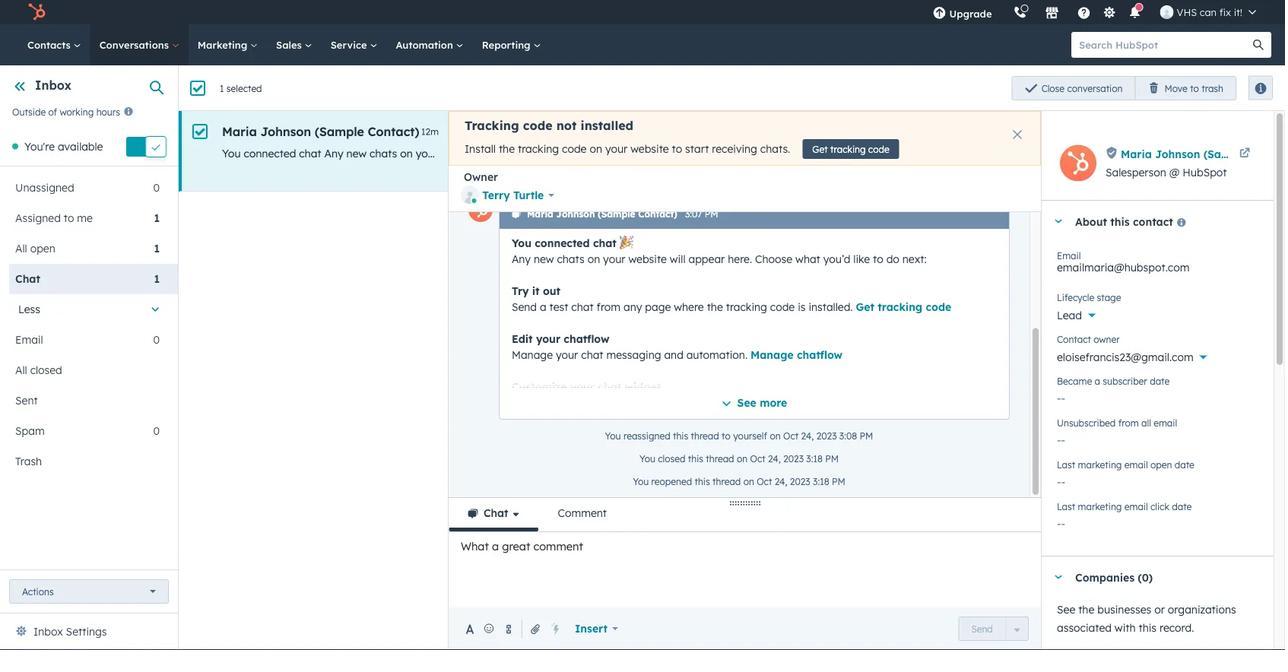Task type: describe. For each thing, give the bounding box(es) containing it.
your right edit
[[536, 332, 561, 345]]

pm right availability.
[[826, 453, 839, 464]]

0 horizontal spatial chatflow
[[564, 332, 610, 345]]

closed for you
[[658, 453, 686, 464]]

vhs can fix it!
[[1177, 6, 1243, 18]]

working
[[60, 106, 94, 117]]

service link
[[322, 24, 387, 65]]

get tracking code link
[[856, 300, 952, 313]]

johnson for maria johnson (sample contact) 3:07 pm
[[557, 208, 595, 220]]

lead
[[1057, 309, 1082, 322]]

0 horizontal spatial open
[[30, 242, 55, 255]]

eloisefrancis23@gmail.com
[[1057, 351, 1194, 364]]

subscriber
[[1103, 375, 1148, 387]]

to inside you connected chat 🎉 any new chats on your website will appear here. choose what you'd like to do next:
[[873, 252, 884, 266]]

you're available
[[24, 140, 103, 153]]

vhs can fix it! button
[[1151, 0, 1266, 24]]

more
[[760, 396, 788, 409]]

marketing for last marketing email click date
[[1078, 501, 1122, 512]]

with
[[1115, 622, 1136, 635]]

thread for reopened
[[713, 476, 741, 487]]

fix
[[1220, 6, 1232, 18]]

lifecycle stage
[[1057, 292, 1122, 303]]

team's
[[701, 444, 734, 457]]

this for you closed this thread on oct 24, 2023 3:18 pm
[[688, 453, 704, 464]]

maria johnson (sample contac link
[[1121, 145, 1286, 163]]

installed.
[[809, 300, 853, 313]]

move to trash
[[1165, 83, 1224, 94]]

companies (0) button
[[1042, 557, 1259, 598]]

notifications button
[[1123, 0, 1148, 24]]

3:18 for you closed this thread on oct 24, 2023 3:18 pm
[[807, 453, 823, 464]]

appear inside you connected chat 🎉 any new chats on your website will appear here. choose what you'd like to do next:
[[689, 252, 725, 266]]

last marketing email click date
[[1057, 501, 1192, 512]]

from inside row
[[875, 147, 899, 160]]

automation link
[[387, 24, 473, 65]]

group down search icon
[[1218, 76, 1274, 100]]

maria johnson (sample contac
[[1121, 147, 1286, 161]]

on down you reassigned this thread to yourself on oct 24, 2023 3:08 pm
[[737, 453, 748, 464]]

help image
[[1078, 7, 1091, 21]]

send inside button
[[972, 623, 993, 635]]

inbox settings link
[[33, 623, 107, 641]]

reporting link
[[473, 24, 550, 65]]

0 vertical spatial 2023
[[817, 430, 837, 442]]

0 vertical spatial chat
[[15, 272, 40, 286]]

up
[[531, 444, 544, 457]]

(sample for maria johnson (sample contact) 3:07 pm
[[598, 208, 636, 220]]

any inside try it out send a test chat from any page where the tracking code is installed. get tracking code
[[624, 300, 642, 313]]

see more
[[738, 396, 788, 409]]

maria for maria johnson (sample contact)
[[494, 72, 529, 87]]

marketplaces button
[[1037, 0, 1069, 24]]

caret image
[[1054, 219, 1064, 223]]

on inside you connected chat 🎉 any new chats on your website will appear here. choose what you'd like to do next:
[[588, 252, 600, 266]]

Unsubscribed from all email text field
[[1057, 426, 1259, 450]]

2023 for you closed this thread on oct 24, 2023 3:18 pm
[[784, 453, 804, 464]]

chat inside you connected chat 🎉 any new chats on your website will appear here. choose what you'd like to do next:
[[593, 236, 617, 250]]

lifecycle
[[1057, 292, 1095, 303]]

edit your chatflow manage your chat messaging and automation. manage chatflow
[[512, 332, 843, 361]]

click
[[1151, 501, 1170, 512]]

2 close conversation from the left
[[1042, 83, 1123, 94]]

2 horizontal spatial from
[[1119, 417, 1139, 429]]

your left the team's
[[675, 444, 698, 457]]

next: inside row
[[715, 147, 740, 160]]

customize your chat widget customize the color and style of your chat widget.
[[512, 380, 766, 409]]

where inside live chat from maria johnson (sample contact) with context you connected chat
any new chats on your website will appear here. choose what you'd like to do next:

try it out 
send a test chat from any page where the tracking code is installed: https://app.hubs row
[[952, 147, 982, 160]]

is inside try it out send a test chat from any page where the tracking code is installed. get tracking code
[[798, 300, 806, 313]]

chats inside row
[[370, 147, 397, 160]]

1 customize from the top
[[512, 380, 567, 393]]

your left messaging
[[556, 348, 578, 361]]

1 manage from the left
[[512, 348, 553, 361]]

install
[[465, 142, 496, 156]]

the inside the see the businesses or organizations associated with this record.
[[1079, 603, 1095, 617]]

you closed this thread on oct 24, 2023 3:18 pm
[[640, 453, 839, 464]]

0 for unassigned
[[153, 181, 160, 194]]

marketplaces image
[[1046, 7, 1059, 21]]

email for email emailmaria@hubspot.com
[[1057, 250, 1081, 261]]

pm right 3:08 at the right bottom
[[860, 430, 874, 442]]

1 conversation from the left
[[1150, 82, 1205, 94]]

your inside live chat from maria johnson (sample contact) with context you connected chat
any new chats on your website will appear here. choose what you'd like to do next:

try it out 
send a test chat from any page where the tracking code is installed: https://app.hubs row
[[416, 147, 438, 160]]

try it out send a test chat from any page where the tracking code is installed. get tracking code
[[512, 284, 952, 313]]

organizations
[[1168, 603, 1237, 617]]

2023 for you reopened this thread on oct 24, 2023 3:18 pm
[[790, 476, 811, 487]]

main content containing maria johnson (sample contact)
[[179, 32, 1286, 650]]

contact
[[1134, 215, 1174, 228]]

website inside 'tracking code not installed' alert
[[631, 142, 669, 156]]

service
[[331, 38, 370, 51]]

0 vertical spatial 24,
[[802, 430, 814, 442]]

insert
[[575, 622, 608, 636]]

set
[[512, 444, 528, 457]]

get inside button
[[813, 143, 828, 155]]

open
[[232, 82, 255, 94]]

(sample for maria johnson (sample contac
[[1204, 147, 1248, 161]]

like inside row
[[666, 147, 683, 160]]

a inside row
[[818, 147, 825, 160]]

send inside try it out send a test chat from any page where the tracking code is installed. get tracking code
[[512, 300, 537, 313]]

chat inside button
[[484, 507, 509, 520]]

it inside row
[[761, 147, 767, 160]]

tracking code not installed
[[465, 118, 634, 133]]

stage
[[1097, 292, 1122, 303]]

manage chatflow link
[[751, 348, 843, 361]]

thread for reassigned
[[691, 430, 719, 442]]

tracking down tracking code not installed
[[518, 142, 559, 156]]

0 for email
[[153, 333, 160, 346]]

to left me at the left top of the page
[[64, 211, 74, 225]]

terry turtle image
[[1161, 5, 1174, 19]]

website inside row
[[441, 147, 480, 160]]

you connected chat any new chats on your website will appear here. choose what you'd like to do next:  try it out  send a test chat from any page where the tracking code is installed: https://app.hubs
[[222, 147, 1219, 160]]

you'd inside you connected chat 🎉 any new chats on your website will appear here. choose what you'd like to do next:
[[824, 252, 851, 266]]

it!
[[1234, 6, 1243, 18]]

1 for all open
[[154, 242, 160, 255]]

contacts link
[[18, 24, 90, 65]]

all closed
[[15, 364, 62, 377]]

is inside row
[[1076, 147, 1084, 160]]

automation
[[396, 38, 456, 51]]

new inside row
[[347, 147, 367, 160]]

on inside row
[[400, 147, 413, 160]]

trash button
[[9, 446, 160, 477]]

pm down 3:08 at the right bottom
[[832, 476, 846, 487]]

this inside dropdown button
[[1111, 215, 1130, 228]]

install the tracking code on your website to start receiving chats.
[[465, 142, 791, 156]]

unsubscribed from all email
[[1057, 417, 1178, 429]]

page inside row
[[923, 147, 949, 160]]

about this contact button
[[1042, 201, 1259, 242]]

where inside try it out send a test chat from any page where the tracking code is installed. get tracking code
[[674, 300, 704, 313]]

tracking inside row
[[1004, 147, 1045, 160]]

hubspot image
[[27, 3, 46, 21]]

new inside you connected chat 🎉 any new chats on your website will appear here. choose what you'd like to do next:
[[534, 252, 554, 266]]

conversations
[[99, 38, 172, 51]]

behaviour
[[572, 444, 623, 457]]

style
[[636, 396, 659, 409]]

maria for maria johnson (sample contact) 12m
[[222, 124, 257, 139]]

vhs
[[1177, 6, 1198, 18]]

3:08
[[840, 430, 858, 442]]

salesperson @ hubspot
[[1106, 166, 1228, 179]]

actions
[[22, 586, 54, 598]]

businesses
[[1098, 603, 1152, 617]]

marketing for last marketing email open date
[[1078, 459, 1122, 471]]

on down you closed this thread on oct 24, 2023 3:18 pm
[[744, 476, 755, 487]]

widget.
[[726, 396, 763, 409]]

companies
[[1076, 571, 1135, 584]]

1 horizontal spatial chatflow
[[797, 348, 843, 361]]

send group
[[959, 617, 1029, 641]]

outside
[[12, 106, 46, 117]]

from inside try it out send a test chat from any page where the tracking code is installed. get tracking code
[[597, 300, 621, 313]]

turtle
[[514, 189, 544, 202]]

get inside try it out send a test chat from any page where the tracking code is installed. get tracking code
[[856, 300, 875, 313]]

less
[[18, 303, 40, 316]]

settings link
[[1101, 4, 1120, 20]]

your inside 'tracking code not installed' alert
[[605, 142, 628, 156]]

calling icon image
[[1014, 6, 1027, 20]]

oct for you closed this thread on
[[750, 453, 766, 464]]

(0)
[[1138, 571, 1153, 584]]

widget
[[625, 380, 661, 393]]

2 manage from the left
[[751, 348, 794, 361]]

sent
[[15, 394, 38, 407]]

the inside try it out send a test chat from any page where the tracking code is installed. get tracking code
[[707, 300, 723, 313]]

maria for maria johnson (sample contact) 3:07 pm
[[527, 208, 554, 220]]

0 vertical spatial oct
[[784, 430, 799, 442]]

close conversation button up close icon
[[1012, 76, 1136, 100]]

of inside customize your chat widget customize the color and style of your chat widget.
[[662, 396, 673, 409]]

became
[[1057, 375, 1093, 387]]

about this contact
[[1076, 215, 1174, 228]]

all
[[1142, 417, 1152, 429]]

you for you reassigned this thread to yourself on oct 24, 2023 3:08 pm
[[605, 430, 621, 442]]

see for see the businesses or organizations associated with this record.
[[1057, 603, 1076, 617]]

12m
[[421, 126, 439, 137]]

on up availability.
[[770, 430, 781, 442]]

chat inside try it out send a test chat from any page where the tracking code is installed. get tracking code
[[572, 300, 594, 313]]

me
[[77, 211, 93, 225]]

do inside row
[[699, 147, 712, 160]]

all for all open
[[15, 242, 27, 255]]

try inside row
[[743, 147, 758, 160]]

you for you reopened this thread on oct 24, 2023 3:18 pm
[[633, 476, 649, 487]]

to inside button
[[1191, 83, 1200, 94]]

(sample for maria johnson (sample contact)
[[587, 72, 637, 87]]

3:18 for you reopened this thread on oct 24, 2023 3:18 pm
[[813, 476, 830, 487]]

choose inside you connected chat 🎉 any new chats on your website will appear here. choose what you'd like to do next:
[[755, 252, 793, 266]]

what
[[461, 540, 489, 553]]

settings
[[66, 625, 107, 639]]

you're
[[24, 140, 55, 153]]

close image
[[1013, 130, 1022, 139]]

0 for spam
[[153, 424, 160, 438]]

contact
[[1057, 334, 1092, 345]]

on inside 'tracking code not installed' alert
[[590, 142, 603, 156]]

here. inside row
[[541, 147, 565, 160]]

a inside try it out send a test chat from any page where the tracking code is installed. get tracking code
[[540, 300, 547, 313]]

the inside 'tracking code not installed' alert
[[499, 142, 515, 156]]

any inside you connected chat 🎉 any new chats on your website will appear here. choose what you'd like to do next:
[[512, 252, 531, 266]]

spam
[[15, 424, 45, 438]]

chat button
[[449, 498, 539, 532]]

contacts
[[27, 38, 74, 51]]

terry turtle
[[483, 189, 544, 202]]

here. inside you connected chat 🎉 any new chats on your website will appear here. choose what you'd like to do next:
[[728, 252, 753, 266]]

close for the close conversation button above close icon
[[1042, 83, 1065, 94]]

notifications image
[[1129, 7, 1142, 21]]

email for email
[[15, 333, 43, 346]]

sent button
[[9, 386, 160, 416]]

this for you reopened this thread on oct 24, 2023 3:18 pm
[[695, 476, 710, 487]]

group containing close conversation
[[1012, 76, 1237, 100]]



Task type: locate. For each thing, give the bounding box(es) containing it.
1 close conversation from the left
[[1124, 82, 1205, 94]]

marketing down unsubscribed on the right
[[1078, 459, 1122, 471]]

tracking
[[465, 118, 519, 133]]

like left the start
[[666, 147, 683, 160]]

(sample for maria johnson (sample contact) 12m
[[315, 124, 364, 139]]

selected
[[227, 83, 262, 94]]

menu item
[[1003, 0, 1006, 24]]

website up owner
[[441, 147, 480, 160]]

1 vertical spatial all
[[15, 364, 27, 377]]

open down unsubscribed from all email text field
[[1151, 459, 1173, 471]]

calling icon button
[[1008, 2, 1034, 22]]

try inside try it out send a test chat from any page where the tracking code is installed. get tracking code
[[512, 284, 529, 297]]

outside of working hours
[[12, 106, 120, 117]]

installed:
[[1087, 147, 1131, 160]]

can
[[1200, 6, 1217, 18]]

will inside you connected chat 🎉 any new chats on your website will appear here. choose what you'd like to do next:
[[670, 252, 686, 266]]

inbox up outside of working hours
[[35, 78, 72, 93]]

0 horizontal spatial is
[[798, 300, 806, 313]]

0 horizontal spatial you'd
[[636, 147, 663, 160]]

1 marketing from the top
[[1078, 459, 1122, 471]]

closed up sent
[[30, 364, 62, 377]]

1 vertical spatial email
[[15, 333, 43, 346]]

3 0 from the top
[[153, 424, 160, 438]]

maria for maria johnson (sample contac
[[1121, 147, 1152, 161]]

0 horizontal spatial appear
[[501, 147, 538, 160]]

you down reassigned on the bottom of page
[[640, 453, 656, 464]]

johnson for maria johnson (sample contact) 12m
[[261, 124, 311, 139]]

eloisefrancis23@gmail.com button
[[1057, 342, 1259, 367]]

and for messaging
[[664, 348, 684, 361]]

what down 'installed'
[[608, 147, 633, 160]]

became a subscriber date
[[1057, 375, 1170, 387]]

0 horizontal spatial any
[[324, 147, 344, 160]]

2 all from the top
[[15, 364, 27, 377]]

you for you connected chat any new chats on your website will appear here. choose what you'd like to do next:  try it out  send a test chat from any page where the tracking code is installed: https://app.hubs
[[222, 147, 241, 160]]

1 vertical spatial 24,
[[768, 453, 781, 464]]

send button
[[959, 617, 1006, 641]]

close inside group
[[1042, 83, 1065, 94]]

any up messaging
[[624, 300, 642, 313]]

24, down availability.
[[775, 476, 788, 487]]

test inside try it out send a test chat from any page where the tracking code is installed. get tracking code
[[550, 300, 569, 313]]

you'd
[[636, 147, 663, 160], [824, 252, 851, 266]]

will down 3:07
[[670, 252, 686, 266]]

to up get tracking code link
[[873, 252, 884, 266]]

not
[[557, 118, 577, 133]]

it inside try it out send a test chat from any page where the tracking code is installed. get tracking code
[[532, 284, 540, 297]]

maria
[[494, 72, 529, 87], [222, 124, 257, 139], [1121, 147, 1152, 161], [527, 208, 554, 220]]

you reassigned this thread to yourself on oct 24, 2023 3:08 pm
[[605, 430, 874, 442]]

unassigned
[[15, 181, 74, 194]]

0 vertical spatial what
[[608, 147, 633, 160]]

this inside the see the businesses or organizations associated with this record.
[[1139, 622, 1157, 635]]

tracking right chats.
[[831, 143, 866, 155]]

is left installed:
[[1076, 147, 1084, 160]]

1 horizontal spatial next:
[[903, 252, 927, 266]]

you down turtle
[[512, 236, 532, 250]]

(sample inside row
[[315, 124, 364, 139]]

connected inside you connected chat 🎉 any new chats on your website will appear here. choose what you'd like to do next:
[[535, 236, 590, 250]]

1 horizontal spatial of
[[662, 396, 673, 409]]

1 for chat
[[154, 272, 160, 286]]

0 vertical spatial chats
[[370, 147, 397, 160]]

0 horizontal spatial chats
[[370, 147, 397, 160]]

0 horizontal spatial next:
[[715, 147, 740, 160]]

🎉
[[620, 236, 631, 250]]

tracking right installed.
[[878, 300, 923, 313]]

you for you closed this thread on oct 24, 2023 3:18 pm
[[640, 453, 656, 464]]

1 horizontal spatial and
[[664, 348, 684, 361]]

on down reassigned on the bottom of page
[[660, 444, 672, 457]]

thread down you closed this thread on oct 24, 2023 3:18 pm
[[713, 476, 741, 487]]

out inside row
[[770, 147, 787, 160]]

you're available image
[[12, 144, 18, 150]]

0 vertical spatial it
[[761, 147, 767, 160]]

1 horizontal spatial conversation
[[1150, 82, 1205, 94]]

johnson inside row
[[261, 124, 311, 139]]

0 horizontal spatial email
[[15, 333, 43, 346]]

your right style
[[676, 396, 698, 409]]

menu containing vhs can fix it!
[[922, 0, 1267, 24]]

0 horizontal spatial connected
[[244, 147, 296, 160]]

last for last marketing email open date
[[1057, 459, 1076, 471]]

2 vertical spatial 2023
[[790, 476, 811, 487]]

0 vertical spatial try
[[743, 147, 758, 160]]

thread for closed
[[706, 453, 735, 464]]

2 last from the top
[[1057, 501, 1076, 512]]

2 vertical spatial thread
[[713, 476, 741, 487]]

installed
[[581, 118, 634, 133]]

thread up the team's
[[691, 430, 719, 442]]

you up behaviour
[[605, 430, 621, 442]]

hubspot link
[[18, 3, 57, 21]]

you down 1 selected
[[222, 147, 241, 160]]

24, for you closed this thread on
[[768, 453, 781, 464]]

color
[[586, 396, 611, 409]]

next: up get tracking code link
[[903, 252, 927, 266]]

2 close from the left
[[1042, 83, 1065, 94]]

manage down edit
[[512, 348, 553, 361]]

email for click
[[1125, 501, 1148, 512]]

tracking code not installed alert
[[449, 111, 1042, 166]]

chat
[[299, 147, 322, 160], [850, 147, 872, 160], [593, 236, 617, 250], [572, 300, 594, 313], [581, 348, 604, 361], [598, 380, 622, 393], [701, 396, 723, 409], [547, 444, 569, 457]]

1 horizontal spatial open
[[1151, 459, 1173, 471]]

settings image
[[1103, 6, 1117, 20]]

2 conversation from the left
[[1068, 83, 1123, 94]]

you connected chat 🎉 any new chats on your website will appear here. choose what you'd like to do next:
[[512, 236, 927, 266]]

chatflow up messaging
[[564, 332, 610, 345]]

1 horizontal spatial will
[[670, 252, 686, 266]]

appear inside live chat from maria johnson (sample contact) with context you connected chat
any new chats on your website will appear here. choose what you'd like to do next:

try it out 
send a test chat from any page where the tracking code is installed: https://app.hubs row
[[501, 147, 538, 160]]

0 vertical spatial will
[[483, 147, 498, 160]]

1 horizontal spatial manage
[[751, 348, 794, 361]]

inbox left settings
[[33, 625, 63, 639]]

0 horizontal spatial test
[[550, 300, 569, 313]]

open group
[[219, 76, 322, 100]]

0 vertical spatial last
[[1057, 459, 1076, 471]]

will inside row
[[483, 147, 498, 160]]

chat up great
[[484, 507, 509, 520]]

1 horizontal spatial test
[[828, 147, 847, 160]]

tracking down close icon
[[1004, 147, 1045, 160]]

1 vertical spatial marketing
[[1078, 501, 1122, 512]]

1 vertical spatial chats
[[557, 252, 585, 266]]

based
[[626, 444, 657, 457]]

is left installed.
[[798, 300, 806, 313]]

chat up "less" at the top left of the page
[[15, 272, 40, 286]]

1 vertical spatial out
[[543, 284, 561, 297]]

1 vertical spatial new
[[534, 252, 554, 266]]

johnson for maria johnson (sample contac
[[1156, 147, 1201, 161]]

1 all from the top
[[15, 242, 27, 255]]

oct for you reopened this thread on
[[757, 476, 772, 487]]

0 vertical spatial appear
[[501, 147, 538, 160]]

out inside try it out send a test chat from any page where the tracking code is installed. get tracking code
[[543, 284, 561, 297]]

2023 down availability.
[[790, 476, 811, 487]]

2 vertical spatial date
[[1173, 501, 1192, 512]]

code inside live chat from maria johnson (sample contact) with context you connected chat
any new chats on your website will appear here. choose what you'd like to do next:

try it out 
send a test chat from any page where the tracking code is installed: https://app.hubs row
[[1048, 147, 1073, 160]]

0 vertical spatial of
[[48, 106, 57, 117]]

johnson for maria johnson (sample contact)
[[533, 72, 584, 87]]

Last marketing email click date text field
[[1057, 510, 1259, 534]]

your down 🎉
[[603, 252, 626, 266]]

email inside email emailmaria@hubspot.com
[[1057, 250, 1081, 261]]

2 customize from the top
[[512, 396, 564, 409]]

chatflow down installed.
[[797, 348, 843, 361]]

chatflow
[[564, 332, 610, 345], [797, 348, 843, 361]]

this right about
[[1111, 215, 1130, 228]]

available
[[58, 140, 103, 153]]

chats down maria johnson (sample contact) 12m
[[370, 147, 397, 160]]

0 vertical spatial page
[[923, 147, 949, 160]]

2 marketing from the top
[[1078, 501, 1122, 512]]

and inside customize your chat widget customize the color and style of your chat widget.
[[614, 396, 633, 409]]

to left receiving
[[686, 147, 696, 160]]

3:07
[[685, 208, 703, 220]]

here. down tracking code not installed
[[541, 147, 565, 160]]

terry
[[483, 189, 510, 202]]

assigned to me
[[15, 211, 93, 225]]

next:
[[715, 147, 740, 160], [903, 252, 927, 266]]

inbox settings
[[33, 625, 107, 639]]

see for see more
[[738, 396, 757, 409]]

0 vertical spatial next:
[[715, 147, 740, 160]]

contact) for maria johnson (sample contact)
[[640, 72, 692, 87]]

close conversation down the search hubspot search box
[[1124, 82, 1205, 94]]

1 vertical spatial 0
[[153, 333, 160, 346]]

0 vertical spatial choose
[[568, 147, 605, 160]]

it right receiving
[[761, 147, 767, 160]]

0 horizontal spatial of
[[48, 106, 57, 117]]

Became a subscriber date text field
[[1057, 384, 1259, 409]]

conversation down the search hubspot search box
[[1150, 82, 1205, 94]]

maria johnson (sample contact) 12m
[[222, 124, 439, 139]]

connected down turtle
[[535, 236, 590, 250]]

2 vertical spatial email
[[1125, 501, 1148, 512]]

0 vertical spatial see
[[738, 396, 757, 409]]

website left the start
[[631, 142, 669, 156]]

contact owner
[[1057, 334, 1120, 345]]

0 horizontal spatial and
[[614, 396, 633, 409]]

1 vertical spatial open
[[1151, 459, 1173, 471]]

email left click
[[1125, 501, 1148, 512]]

close for the close conversation button under the search hubspot search box
[[1124, 82, 1147, 94]]

and left style
[[614, 396, 633, 409]]

1 vertical spatial page
[[645, 300, 671, 313]]

search image
[[1254, 40, 1264, 50]]

contact) inside live chat from maria johnson (sample contact) with context you connected chat
any new chats on your website will appear here. choose what you'd like to do next:

try it out 
send a test chat from any page where the tracking code is installed: https://app.hubs row
[[368, 124, 420, 139]]

contact) for maria johnson (sample contact) 3:07 pm
[[638, 208, 678, 220]]

Last marketing email open date text field
[[1057, 468, 1259, 492]]

maria down turtle
[[527, 208, 554, 220]]

comment
[[534, 540, 583, 553]]

you
[[222, 147, 241, 160], [512, 236, 532, 250], [605, 430, 621, 442], [640, 453, 656, 464], [633, 476, 649, 487]]

1 horizontal spatial connected
[[535, 236, 590, 250]]

0 vertical spatial contact)
[[640, 72, 692, 87]]

yourself
[[733, 430, 768, 442]]

manage up more
[[751, 348, 794, 361]]

0 horizontal spatial it
[[532, 284, 540, 297]]

connected for you connected chat 🎉 any new chats on your website will appear here. choose what you'd like to do next:
[[535, 236, 590, 250]]

tracking up automation.
[[726, 300, 768, 313]]

1 vertical spatial inbox
[[33, 625, 63, 639]]

lead button
[[1057, 301, 1259, 326]]

choose up try it out send a test chat from any page where the tracking code is installed. get tracking code
[[755, 252, 793, 266]]

0 vertical spatial connected
[[244, 147, 296, 160]]

live chat from maria johnson (sample contact) with context you connected chat
any new chats on your website will appear here. choose what you'd like to do next:

try it out 
send a test chat from any page where the tracking code is installed: https://app.hubs row
[[179, 111, 1219, 192]]

1 horizontal spatial appear
[[689, 252, 725, 266]]

1 vertical spatial see
[[1057, 603, 1076, 617]]

you for you connected chat 🎉 any new chats on your website will appear here. choose what you'd like to do next:
[[512, 236, 532, 250]]

0 horizontal spatial close conversation
[[1042, 83, 1123, 94]]

chats.
[[761, 142, 791, 156]]

2023 left 3:08 at the right bottom
[[817, 430, 837, 442]]

1 for assigned to me
[[154, 211, 160, 225]]

of right style
[[662, 396, 673, 409]]

1 vertical spatial it
[[532, 284, 540, 297]]

website inside you connected chat 🎉 any new chats on your website will appear here. choose what you'd like to do next:
[[629, 252, 667, 266]]

of right outside
[[48, 106, 57, 117]]

you inside row
[[222, 147, 241, 160]]

1 0 from the top
[[153, 181, 160, 194]]

contact) for maria johnson (sample contact) 12m
[[368, 124, 420, 139]]

emailmaria@hubspot.com
[[1057, 261, 1190, 274]]

what inside you connected chat 🎉 any new chats on your website will appear here. choose what you'd like to do next:
[[796, 252, 821, 266]]

0 horizontal spatial any
[[624, 300, 642, 313]]

choose inside row
[[568, 147, 605, 160]]

maria down 1 selected
[[222, 124, 257, 139]]

any down turtle
[[512, 252, 531, 266]]

it
[[761, 147, 767, 160], [532, 284, 540, 297]]

0 vertical spatial send
[[790, 147, 815, 160]]

marketing down last marketing email open date
[[1078, 501, 1122, 512]]

oct up availability.
[[784, 430, 799, 442]]

0 vertical spatial you'd
[[636, 147, 663, 160]]

last for last marketing email click date
[[1057, 501, 1076, 512]]

like
[[666, 147, 683, 160], [854, 252, 870, 266]]

https://app.hubs
[[1134, 147, 1219, 160]]

0 vertical spatial date
[[1150, 375, 1170, 387]]

start
[[686, 142, 709, 156]]

1 vertical spatial where
[[674, 300, 704, 313]]

0 vertical spatial any
[[902, 147, 920, 160]]

like inside you connected chat 🎉 any new chats on your website will appear here. choose what you'd like to do next:
[[854, 252, 870, 266]]

the inside row
[[985, 147, 1001, 160]]

closed for all
[[30, 364, 62, 377]]

and inside edit your chatflow manage your chat messaging and automation. manage chatflow
[[664, 348, 684, 361]]

contact) left 12m
[[368, 124, 420, 139]]

to left trash
[[1191, 83, 1200, 94]]

0 vertical spatial closed
[[30, 364, 62, 377]]

0 vertical spatial inbox
[[35, 78, 72, 93]]

on
[[590, 142, 603, 156], [400, 147, 413, 160], [588, 252, 600, 266], [770, 430, 781, 442], [660, 444, 672, 457], [737, 453, 748, 464], [744, 476, 755, 487]]

1 horizontal spatial send
[[790, 147, 815, 160]]

0 vertical spatial do
[[699, 147, 712, 160]]

Search HubSpot search field
[[1072, 32, 1258, 58]]

to inside row
[[686, 147, 696, 160]]

on left install
[[400, 147, 413, 160]]

this right reopened
[[695, 476, 710, 487]]

0 vertical spatial get
[[813, 143, 828, 155]]

any
[[902, 147, 920, 160], [624, 300, 642, 313]]

website down 🎉
[[629, 252, 667, 266]]

customize
[[512, 380, 567, 393], [512, 396, 564, 409]]

1 horizontal spatial you'd
[[824, 252, 851, 266]]

email for open
[[1125, 459, 1148, 471]]

try
[[743, 147, 758, 160], [512, 284, 529, 297]]

maria down 'reporting' link
[[494, 72, 529, 87]]

this for you reassigned this thread to yourself on oct 24, 2023 3:08 pm
[[673, 430, 689, 442]]

marketing
[[198, 38, 250, 51]]

your inside you connected chat 🎉 any new chats on your website will appear here. choose what you'd like to do next:
[[603, 252, 626, 266]]

1 vertical spatial here.
[[728, 252, 753, 266]]

1 horizontal spatial get
[[856, 300, 875, 313]]

and for color
[[614, 396, 633, 409]]

trash
[[15, 455, 42, 468]]

1 horizontal spatial any
[[902, 147, 920, 160]]

reassigned
[[624, 430, 671, 442]]

oct down availability.
[[757, 476, 772, 487]]

group down the search hubspot search box
[[1012, 76, 1237, 100]]

appear down tracking
[[501, 147, 538, 160]]

get tracking code button
[[803, 139, 900, 159]]

24, for you reopened this thread on
[[775, 476, 788, 487]]

your down 12m
[[416, 147, 438, 160]]

what up installed.
[[796, 252, 821, 266]]

0 vertical spatial from
[[875, 147, 899, 160]]

date
[[1150, 375, 1170, 387], [1175, 459, 1195, 471], [1173, 501, 1192, 512]]

1 vertical spatial contact)
[[368, 124, 420, 139]]

24, down you reassigned this thread to yourself on oct 24, 2023 3:08 pm
[[768, 453, 781, 464]]

email right all at right bottom
[[1154, 417, 1178, 429]]

oct down yourself
[[750, 453, 766, 464]]

automation.
[[687, 348, 748, 361]]

1 vertical spatial last
[[1057, 501, 1076, 512]]

your
[[605, 142, 628, 156], [416, 147, 438, 160], [603, 252, 626, 266], [536, 332, 561, 345], [556, 348, 578, 361], [570, 380, 595, 393], [676, 396, 698, 409], [675, 444, 698, 457]]

any right get tracking code
[[902, 147, 920, 160]]

1 vertical spatial appear
[[689, 252, 725, 266]]

all for all closed
[[15, 364, 27, 377]]

0 horizontal spatial chat
[[15, 272, 40, 286]]

chat
[[15, 272, 40, 286], [484, 507, 509, 520]]

0
[[153, 181, 160, 194], [153, 333, 160, 346], [153, 424, 160, 438]]

upgrade image
[[933, 7, 947, 21]]

see up associated
[[1057, 603, 1076, 617]]

to inside 'tracking code not installed' alert
[[672, 142, 683, 156]]

get right chats.
[[813, 143, 828, 155]]

0 horizontal spatial will
[[483, 147, 498, 160]]

menu
[[922, 0, 1267, 24]]

caret image
[[1054, 576, 1064, 579]]

email emailmaria@hubspot.com
[[1057, 250, 1190, 274]]

maria up salesperson
[[1121, 147, 1152, 161]]

2 0 from the top
[[153, 333, 160, 346]]

chat inside edit your chatflow manage your chat messaging and automation. manage chatflow
[[581, 348, 604, 361]]

test inside live chat from maria johnson (sample contact) with context you connected chat
any new chats on your website will appear here. choose what you'd like to do next:

try it out 
send a test chat from any page where the tracking code is installed: https://app.hubs row
[[828, 147, 847, 160]]

new down turtle
[[534, 252, 554, 266]]

see inside the see the businesses or organizations associated with this record.
[[1057, 603, 1076, 617]]

connected inside row
[[244, 147, 296, 160]]

code inside get tracking code button
[[869, 143, 890, 155]]

2 vertical spatial from
[[1119, 417, 1139, 429]]

to up the team's
[[722, 430, 731, 442]]

edit
[[512, 332, 533, 345]]

1 horizontal spatial from
[[875, 147, 899, 160]]

0 vertical spatial new
[[347, 147, 367, 160]]

inbox for inbox settings
[[33, 625, 63, 639]]

conversations link
[[90, 24, 189, 65]]

date for click
[[1173, 501, 1192, 512]]

you inside you connected chat 🎉 any new chats on your website will appear here. choose what you'd like to do next:
[[512, 236, 532, 250]]

closed inside button
[[30, 364, 62, 377]]

thread up you reopened this thread on oct 24, 2023 3:18 pm
[[706, 453, 735, 464]]

connected for you connected chat any new chats on your website will appear here. choose what you'd like to do next:  try it out  send a test chat from any page where the tracking code is installed: https://app.hubs
[[244, 147, 296, 160]]

customize up up
[[512, 396, 564, 409]]

0 vertical spatial marketing
[[1078, 459, 1122, 471]]

any inside row
[[324, 147, 344, 160]]

1 vertical spatial thread
[[706, 453, 735, 464]]

terry turtle button
[[461, 184, 555, 207]]

move
[[1165, 83, 1188, 94]]

1 vertical spatial from
[[597, 300, 621, 313]]

1 vertical spatial you'd
[[824, 252, 851, 266]]

any down maria johnson (sample contact) 12m
[[324, 147, 344, 160]]

0 vertical spatial open
[[30, 242, 55, 255]]

Open button
[[219, 76, 268, 100]]

next: inside you connected chat 🎉 any new chats on your website will appear here. choose what you'd like to do next:
[[903, 252, 927, 266]]

1 horizontal spatial close
[[1124, 82, 1147, 94]]

last
[[1057, 459, 1076, 471], [1057, 501, 1076, 512]]

last down unsubscribed on the right
[[1057, 459, 1076, 471]]

move to trash button
[[1135, 76, 1237, 100]]

1 vertical spatial email
[[1125, 459, 1148, 471]]

0 horizontal spatial page
[[645, 300, 671, 313]]

1 horizontal spatial choose
[[755, 252, 793, 266]]

0 vertical spatial 0
[[153, 181, 160, 194]]

send inside row
[[790, 147, 815, 160]]

insert button
[[565, 614, 628, 644]]

your down 'installed'
[[605, 142, 628, 156]]

tracking inside button
[[831, 143, 866, 155]]

0 vertical spatial out
[[770, 147, 787, 160]]

inbox for inbox
[[35, 78, 72, 93]]

2 vertical spatial contact)
[[638, 208, 678, 220]]

1 horizontal spatial close conversation
[[1124, 82, 1205, 94]]

all inside all closed button
[[15, 364, 27, 377]]

group
[[1218, 76, 1274, 100], [1012, 76, 1237, 100]]

page inside try it out send a test chat from any page where the tracking code is installed. get tracking code
[[645, 300, 671, 313]]

1 horizontal spatial any
[[512, 252, 531, 266]]

reopened
[[652, 476, 692, 487]]

great
[[502, 540, 531, 553]]

you'd inside row
[[636, 147, 663, 160]]

all
[[15, 242, 27, 255], [15, 364, 27, 377]]

you left reopened
[[633, 476, 649, 487]]

this down or
[[1139, 622, 1157, 635]]

1 horizontal spatial here.
[[728, 252, 753, 266]]

close conversation button down the search hubspot search box
[[1097, 76, 1218, 100]]

messaging
[[607, 348, 661, 361]]

you reopened this thread on oct 24, 2023 3:18 pm
[[633, 476, 846, 487]]

will up owner
[[483, 147, 498, 160]]

closed up reopened
[[658, 453, 686, 464]]

your up color
[[570, 380, 595, 393]]

on down 'installed'
[[590, 142, 603, 156]]

1 vertical spatial customize
[[512, 396, 564, 409]]

do inside you connected chat 🎉 any new chats on your website will appear here. choose what you'd like to do next:
[[887, 252, 900, 266]]

1 last from the top
[[1057, 459, 1076, 471]]

1 close from the left
[[1124, 82, 1147, 94]]

pm right 3:07
[[705, 208, 719, 220]]

1 vertical spatial closed
[[658, 453, 686, 464]]

see left more
[[738, 396, 757, 409]]

customize down edit
[[512, 380, 567, 393]]

unsubscribed
[[1057, 417, 1116, 429]]

appear
[[501, 147, 538, 160], [689, 252, 725, 266]]

choose down not on the left
[[568, 147, 605, 160]]

close left move
[[1124, 82, 1147, 94]]

see inside button
[[738, 396, 757, 409]]

johnson
[[533, 72, 584, 87], [261, 124, 311, 139], [1156, 147, 1201, 161], [557, 208, 595, 220]]

date down eloisefrancis23@gmail.com popup button
[[1150, 375, 1170, 387]]

0 vertical spatial test
[[828, 147, 847, 160]]

None button
[[267, 76, 322, 100]]

main content
[[179, 32, 1286, 650]]

the inside customize your chat widget customize the color and style of your chat widget.
[[567, 396, 583, 409]]

maria inside row
[[222, 124, 257, 139]]

what inside live chat from maria johnson (sample contact) with context you connected chat
any new chats on your website will appear here. choose what you'd like to do next:

try it out 
send a test chat from any page where the tracking code is installed: https://app.hubs row
[[608, 147, 633, 160]]

website
[[631, 142, 669, 156], [441, 147, 480, 160], [629, 252, 667, 266]]

date for open
[[1175, 459, 1195, 471]]

any inside row
[[902, 147, 920, 160]]

chats inside you connected chat 🎉 any new chats on your website will appear here. choose what you'd like to do next:
[[557, 252, 585, 266]]

1 vertical spatial of
[[662, 396, 673, 409]]

email down caret icon on the right of page
[[1057, 250, 1081, 261]]

marketing link
[[189, 24, 267, 65]]

0 vertical spatial email
[[1154, 417, 1178, 429]]

close
[[1124, 82, 1147, 94], [1042, 83, 1065, 94]]

maria johnson (sample contact) 3:07 pm
[[527, 208, 719, 220]]

24,
[[802, 430, 814, 442], [768, 453, 781, 464], [775, 476, 788, 487]]

connected
[[244, 147, 296, 160], [535, 236, 590, 250]]



Task type: vqa. For each thing, say whether or not it's contained in the screenshot.
Email for Email emailmaria@hubspot.com
yes



